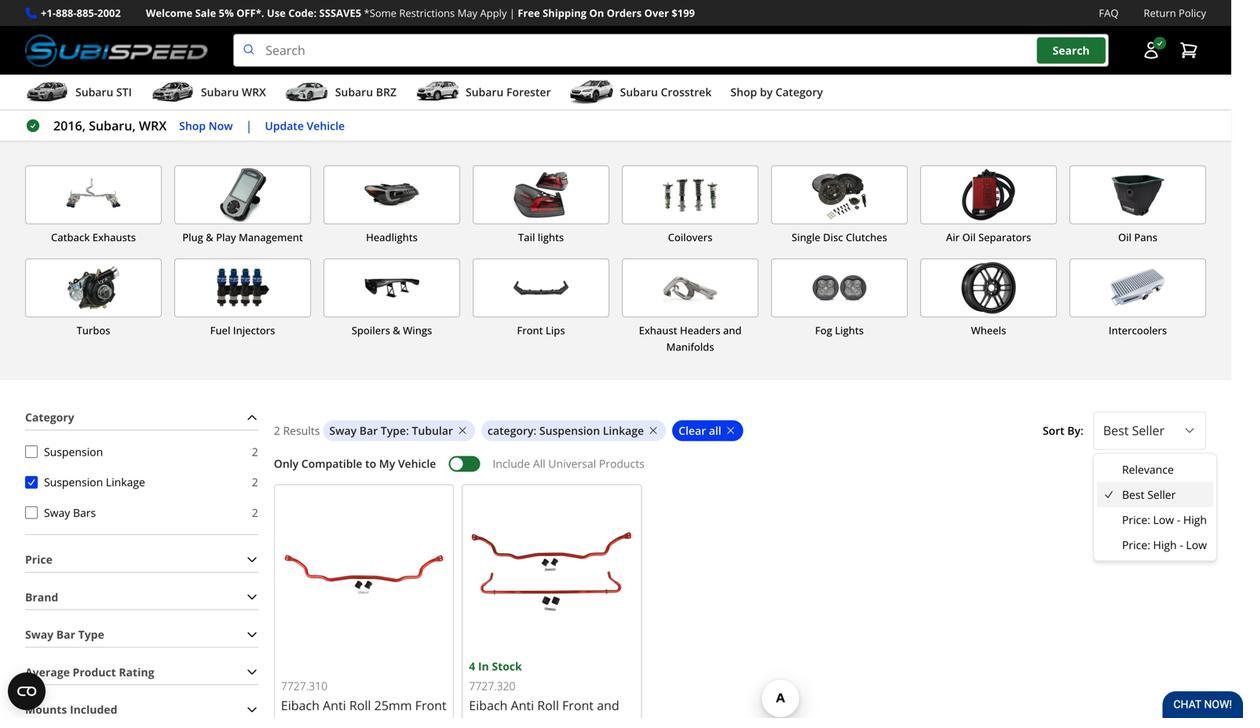 Task type: locate. For each thing, give the bounding box(es) containing it.
2 horizontal spatial &
[[393, 323, 401, 337]]

& left play
[[206, 230, 214, 244]]

2 oil from the left
[[1119, 230, 1132, 244]]

price:
[[1123, 512, 1151, 527], [1123, 538, 1151, 552]]

2002
[[97, 6, 121, 20]]

0 vertical spatial seller
[[1133, 422, 1165, 439]]

single disc clutches button
[[772, 166, 908, 246]]

plug & play management
[[182, 230, 303, 244]]

price: for price: low - high
[[1123, 512, 1151, 527]]

fuel injectors button
[[174, 258, 311, 355]]

low down price: low - high
[[1187, 538, 1208, 552]]

: left "suspension"
[[534, 423, 537, 438]]

$199
[[672, 6, 695, 20]]

seller up price: low - high
[[1148, 487, 1177, 502]]

on
[[590, 6, 605, 20]]

0 horizontal spatial &
[[206, 230, 214, 244]]

1 vertical spatial low
[[1187, 538, 1208, 552]]

0 vertical spatial subaru
[[93, 81, 128, 95]]

parts
[[188, 109, 237, 135]]

subaru
[[93, 81, 128, 95], [73, 109, 140, 135]]

best seller inside 'option'
[[1123, 487, 1177, 502]]

885-
[[77, 6, 97, 20]]

0 vertical spatial low
[[1154, 512, 1175, 527]]

0 vertical spatial &
[[242, 109, 256, 135]]

1 vertical spatial 2016
[[25, 109, 68, 135]]

oil left pans
[[1119, 230, 1132, 244]]

low up price: high - low
[[1154, 512, 1175, 527]]

7727.320
[[469, 679, 516, 694]]

& inside button
[[206, 230, 214, 244]]

& for plug
[[206, 230, 214, 244]]

|
[[510, 6, 515, 20]]

best seller
[[1104, 422, 1165, 439], [1123, 487, 1177, 502]]

1 vertical spatial &
[[206, 230, 214, 244]]

bar
[[360, 423, 378, 438]]

oil pans
[[1119, 230, 1158, 244]]

seller
[[1133, 422, 1165, 439], [1148, 487, 1177, 502]]

best down relevance
[[1123, 487, 1145, 502]]

wrx up the 2016 subaru wrx parts & accessories
[[130, 81, 149, 95]]

5%
[[219, 6, 234, 20]]

0 horizontal spatial oil
[[963, 230, 976, 244]]

0 vertical spatial high
[[1184, 512, 1208, 527]]

wrx left parts
[[145, 109, 183, 135]]

high down price: low - high
[[1154, 538, 1178, 552]]

accessories
[[261, 109, 370, 135]]

2016 right /
[[67, 81, 91, 95]]

2 price: from the top
[[1123, 538, 1151, 552]]

0 horizontal spatial :
[[406, 423, 409, 438]]

1 vertical spatial best
[[1123, 487, 1145, 502]]

category : suspension linkage
[[488, 423, 644, 438]]

fog
[[816, 323, 833, 337]]

disc
[[824, 230, 844, 244]]

return policy link
[[1145, 5, 1207, 21]]

welcome sale 5% off*. use code: sssave5 *some restrictions may apply | free shipping on orders over $199
[[146, 6, 695, 20]]

0 vertical spatial best seller
[[1104, 422, 1165, 439]]

+1-
[[41, 6, 56, 20]]

best seller inside select... "button"
[[1104, 422, 1165, 439]]

0 vertical spatial wrx
[[130, 81, 149, 95]]

best inside 'option'
[[1123, 487, 1145, 502]]

2 vertical spatial &
[[393, 323, 401, 337]]

1 vertical spatial best seller
[[1123, 487, 1177, 502]]

best
[[1104, 422, 1130, 439], [1123, 487, 1145, 502]]

0 vertical spatial 2016
[[67, 81, 91, 95]]

1 horizontal spatial &
[[242, 109, 256, 135]]

0 vertical spatial price:
[[1123, 512, 1151, 527]]

fog lights
[[816, 323, 864, 337]]

tubular
[[412, 423, 453, 438]]

by:
[[1068, 423, 1084, 438]]

subaru down '2016 subaru wrx'
[[73, 109, 140, 135]]

all
[[709, 423, 722, 438]]

clear all
[[679, 423, 722, 438]]

0 vertical spatial -
[[1178, 512, 1181, 527]]

front
[[517, 323, 543, 337]]

best seller down relevance
[[1123, 487, 1177, 502]]

code:
[[289, 6, 317, 20]]

injectors
[[233, 323, 275, 337]]

1 vertical spatial -
[[1181, 538, 1184, 552]]

in
[[478, 659, 489, 674]]

1 horizontal spatial oil
[[1119, 230, 1132, 244]]

high up price: high - low
[[1184, 512, 1208, 527]]

price: down price: low - high
[[1123, 538, 1151, 552]]

single disc clutches
[[792, 230, 888, 244]]

subaru right /
[[93, 81, 128, 95]]

oil right air
[[963, 230, 976, 244]]

2016 down /
[[25, 109, 68, 135]]

- down price: low - high
[[1181, 538, 1184, 552]]

clutches
[[846, 230, 888, 244]]

low
[[1154, 512, 1175, 527], [1187, 538, 1208, 552]]

2 : from the left
[[534, 423, 537, 438]]

&
[[242, 109, 256, 135], [206, 230, 214, 244], [393, 323, 401, 337]]

seller up relevance
[[1133, 422, 1165, 439]]

subaru for 2016 subaru wrx
[[93, 81, 128, 95]]

group
[[1098, 457, 1214, 558]]

spoilers
[[352, 323, 390, 337]]

*some
[[364, 6, 397, 20]]

1 vertical spatial seller
[[1148, 487, 1177, 502]]

& left wings
[[393, 323, 401, 337]]

1 oil from the left
[[963, 230, 976, 244]]

compatible
[[302, 456, 363, 471]]

price: down best seller 'option'
[[1123, 512, 1151, 527]]

category
[[488, 423, 534, 438]]

fuel
[[210, 323, 231, 337]]

888-
[[56, 6, 77, 20]]

shipping
[[543, 6, 587, 20]]

2016 subaru wrx parts & accessories
[[25, 109, 370, 135]]

catback exhausts
[[51, 230, 136, 244]]

7727.310
[[281, 679, 328, 694]]

4
[[469, 659, 476, 674]]

0 vertical spatial best
[[1104, 422, 1130, 439]]

+1-888-885-2002 link
[[41, 5, 121, 21]]

1 vertical spatial subaru
[[73, 109, 140, 135]]

1 price: from the top
[[1123, 512, 1151, 527]]

1 horizontal spatial :
[[534, 423, 537, 438]]

& right parts
[[242, 109, 256, 135]]

apply
[[480, 6, 507, 20]]

best right the by:
[[1104, 422, 1130, 439]]

suspension
[[540, 423, 600, 438]]

search
[[1053, 43, 1091, 58]]

sway
[[330, 423, 357, 438]]

-
[[1178, 512, 1181, 527], [1181, 538, 1184, 552]]

vehicle
[[398, 456, 436, 471]]

over
[[645, 6, 669, 20]]

0 horizontal spatial low
[[1154, 512, 1175, 527]]

seller inside select... "button"
[[1133, 422, 1165, 439]]

: left tubular
[[406, 423, 409, 438]]

group containing relevance
[[1098, 457, 1214, 558]]

& for spoilers
[[393, 323, 401, 337]]

0 horizontal spatial high
[[1154, 538, 1178, 552]]

lips
[[546, 323, 565, 337]]

lights
[[538, 230, 564, 244]]

fog lights button
[[772, 258, 908, 355]]

& inside button
[[393, 323, 401, 337]]

seller inside 'option'
[[1148, 487, 1177, 502]]

- for low
[[1181, 538, 1184, 552]]

best seller up relevance
[[1104, 422, 1165, 439]]

coilovers button
[[622, 166, 759, 246]]

1 vertical spatial price:
[[1123, 538, 1151, 552]]

1 vertical spatial wrx
[[145, 109, 183, 135]]

- up price: high - low
[[1178, 512, 1181, 527]]

oil
[[963, 230, 976, 244], [1119, 230, 1132, 244]]

clear
[[679, 423, 707, 438]]

headers
[[680, 323, 721, 337]]

front lips
[[517, 323, 565, 337]]

high
[[1184, 512, 1208, 527], [1154, 538, 1178, 552]]



Task type: describe. For each thing, give the bounding box(es) containing it.
exhaust
[[639, 323, 678, 337]]

linkage
[[603, 423, 644, 438]]

faq
[[1100, 6, 1119, 20]]

1 vertical spatial high
[[1154, 538, 1178, 552]]

separators
[[979, 230, 1032, 244]]

policy
[[1180, 6, 1207, 20]]

play
[[216, 230, 236, 244]]

relevance
[[1123, 462, 1175, 477]]

air oil separators
[[947, 230, 1032, 244]]

open widget image
[[8, 673, 46, 710]]

plug & play management button
[[174, 166, 311, 246]]

tail lights
[[519, 230, 564, 244]]

plug
[[182, 230, 203, 244]]

sort
[[1043, 423, 1065, 438]]

2
[[274, 423, 280, 438]]

exhaust headers and manifolds button
[[622, 258, 759, 355]]

stock
[[492, 659, 522, 674]]

exhausts
[[93, 230, 136, 244]]

may
[[458, 6, 478, 20]]

tail lights button
[[473, 166, 610, 246]]

intercoolers
[[1109, 323, 1168, 337]]

only compatible to my vehicle
[[274, 456, 436, 471]]

1 : from the left
[[406, 423, 409, 438]]

2 results
[[274, 423, 320, 438]]

1 horizontal spatial high
[[1184, 512, 1208, 527]]

spoilers & wings
[[352, 323, 432, 337]]

air
[[947, 230, 960, 244]]

results
[[283, 423, 320, 438]]

price: for price: high - low
[[1123, 538, 1151, 552]]

oil pans button
[[1070, 166, 1207, 246]]

2016 for 2016 subaru wrx
[[67, 81, 91, 95]]

exhaust headers and manifolds
[[639, 323, 742, 354]]

use
[[267, 6, 286, 20]]

/
[[50, 79, 55, 96]]

wings
[[403, 323, 432, 337]]

+1-888-885-2002
[[41, 6, 121, 20]]

catback exhausts button
[[25, 166, 162, 246]]

7727.310 link
[[274, 484, 454, 718]]

Select... button
[[1094, 412, 1207, 450]]

free
[[518, 6, 540, 20]]

intercoolers button
[[1070, 258, 1207, 355]]

turbos
[[77, 323, 110, 337]]

best inside select... "button"
[[1104, 422, 1130, 439]]

1 horizontal spatial low
[[1187, 538, 1208, 552]]

coilovers
[[668, 230, 713, 244]]

2016 for 2016 subaru wrx parts & accessories
[[25, 109, 68, 135]]

return
[[1145, 6, 1177, 20]]

best seller option
[[1098, 482, 1214, 507]]

price: low - high
[[1123, 512, 1208, 527]]

manifolds
[[667, 340, 715, 354]]

2016 subaru wrx
[[67, 81, 149, 95]]

air oil separators button
[[921, 166, 1058, 246]]

headlights
[[366, 230, 418, 244]]

catback
[[51, 230, 90, 244]]

only
[[274, 456, 299, 471]]

to
[[365, 456, 377, 471]]

price: high - low
[[1123, 538, 1208, 552]]

sssave5
[[319, 6, 362, 20]]

wrx for 2016 subaru wrx
[[130, 81, 149, 95]]

wrx for 2016 subaru wrx parts & accessories
[[145, 109, 183, 135]]

off*.
[[237, 6, 264, 20]]

wheels
[[972, 323, 1007, 337]]

orders
[[607, 6, 642, 20]]

management
[[239, 230, 303, 244]]

welcome
[[146, 6, 193, 20]]

search input field
[[233, 34, 1110, 67]]

2016 subaru wrx link
[[67, 81, 162, 95]]

sort by:
[[1043, 423, 1084, 438]]

type
[[381, 423, 406, 438]]

spoilers & wings button
[[324, 258, 461, 355]]

restrictions
[[399, 6, 455, 20]]

tail
[[519, 230, 536, 244]]

my
[[379, 456, 395, 471]]

headlights button
[[324, 166, 461, 246]]

4 in stock 7727.320
[[469, 659, 522, 694]]

turbos button
[[25, 258, 162, 355]]

subaru for 2016 subaru wrx parts & accessories
[[73, 109, 140, 135]]

- for high
[[1178, 512, 1181, 527]]

fuel injectors
[[210, 323, 275, 337]]

single
[[792, 230, 821, 244]]



Task type: vqa. For each thing, say whether or not it's contained in the screenshot.
topmost kits,
no



